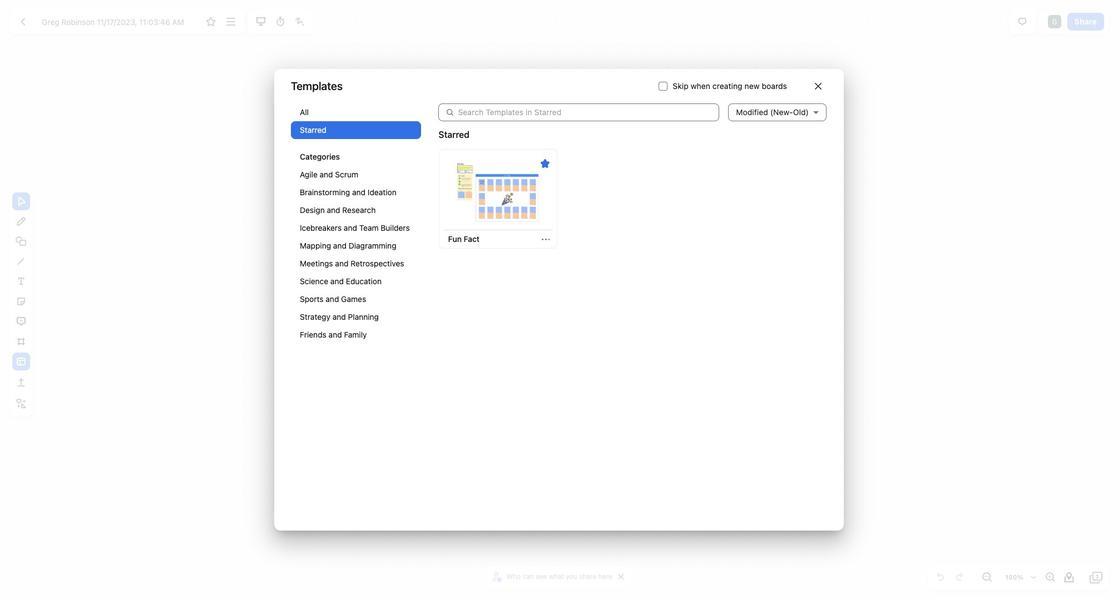 Task type: locate. For each thing, give the bounding box(es) containing it.
agile
[[300, 169, 318, 179]]

share button
[[1068, 13, 1105, 31]]

and down brainstorming on the left top of page
[[327, 205, 340, 215]]

science
[[300, 276, 328, 286]]

strategy
[[300, 312, 331, 321]]

zoom out image
[[981, 571, 994, 584]]

skip
[[673, 81, 689, 90]]

strategy and planning
[[300, 312, 379, 321]]

skip when creating new boards
[[673, 81, 787, 90]]

categories element
[[291, 103, 421, 355]]

and for science
[[331, 276, 344, 286]]

and up sports and games
[[331, 276, 344, 286]]

and up research
[[352, 187, 366, 197]]

mapping
[[300, 241, 331, 250]]

more options image
[[224, 15, 237, 28]]

100
[[1006, 574, 1018, 581]]

ideation
[[368, 187, 397, 197]]

creating
[[713, 81, 743, 90]]

and for icebreakers
[[344, 223, 357, 232]]

star this whiteboard image
[[204, 15, 218, 28]]

templates
[[291, 80, 343, 92]]

and
[[320, 169, 333, 179], [352, 187, 366, 197], [327, 205, 340, 215], [344, 223, 357, 232], [333, 241, 347, 250], [335, 258, 349, 268], [331, 276, 344, 286], [326, 294, 339, 304], [333, 312, 346, 321], [329, 330, 342, 339]]

share
[[1075, 17, 1097, 26]]

diagramming
[[349, 241, 397, 250]]

and up friends and family
[[333, 312, 346, 321]]

fun fact button
[[444, 230, 484, 248]]

comment panel image
[[1016, 15, 1029, 28]]

starred status
[[439, 128, 470, 141]]

modified
[[736, 107, 768, 117]]

education
[[346, 276, 382, 286]]

here
[[599, 573, 613, 581]]

fun
[[448, 234, 462, 244]]

old)
[[793, 107, 809, 117]]

icebreakers and team builders
[[300, 223, 410, 232]]

upload pdfs and images image
[[14, 376, 28, 389]]

what
[[549, 573, 564, 581]]

and up strategy and planning
[[326, 294, 339, 304]]

Search Templates in Starred text field
[[458, 103, 720, 121]]

research
[[342, 205, 376, 215]]

and for sports
[[326, 294, 339, 304]]

and up science and education
[[335, 258, 349, 268]]

pages image
[[1090, 571, 1104, 584]]

starred
[[300, 125, 327, 134], [439, 129, 470, 139]]

and down strategy and planning
[[329, 330, 342, 339]]

timer image
[[274, 15, 287, 28]]

and for strategy
[[333, 312, 346, 321]]

and right agile
[[320, 169, 333, 179]]

retrospectives
[[351, 258, 404, 268]]

0 horizontal spatial starred
[[300, 125, 327, 134]]

more tools image
[[14, 397, 28, 410]]

and up meetings and retrospectives
[[333, 241, 347, 250]]

and for meetings
[[335, 258, 349, 268]]

icebreakers
[[300, 223, 342, 232]]

modified (new-old) button
[[729, 94, 827, 130]]

sports and games
[[300, 294, 366, 304]]

and up the mapping and diagramming
[[344, 223, 357, 232]]

100 %
[[1006, 574, 1024, 581]]



Task type: describe. For each thing, give the bounding box(es) containing it.
boards
[[762, 81, 787, 90]]

mapping and diagramming
[[300, 241, 397, 250]]

modified (new-old)
[[736, 107, 809, 117]]

when
[[691, 81, 711, 90]]

laser image
[[293, 15, 307, 28]]

you
[[566, 573, 577, 581]]

agile and scrum
[[300, 169, 358, 179]]

fun fact
[[448, 234, 480, 244]]

and for agile
[[320, 169, 333, 179]]

can
[[523, 573, 534, 581]]

and for friends
[[329, 330, 342, 339]]

%
[[1018, 574, 1024, 581]]

scrum
[[335, 169, 358, 179]]

more options for fun fact image
[[542, 235, 550, 243]]

friends
[[300, 330, 327, 339]]

and for mapping
[[333, 241, 347, 250]]

1 horizontal spatial starred
[[439, 129, 470, 139]]

team
[[359, 223, 379, 232]]

sports
[[300, 294, 324, 304]]

design
[[300, 205, 325, 215]]

dashboard image
[[16, 15, 29, 28]]

brainstorming
[[300, 187, 350, 197]]

thumbnail for fun fact image
[[445, 161, 551, 223]]

brainstorming and ideation
[[300, 187, 397, 197]]

share
[[579, 573, 597, 581]]

Document name text field
[[33, 13, 200, 31]]

unstar this whiteboard image
[[541, 159, 550, 168]]

new
[[745, 81, 760, 90]]

templates image
[[14, 355, 28, 368]]

design and research
[[300, 205, 376, 215]]

fact
[[464, 234, 480, 244]]

friends and family
[[300, 330, 367, 339]]

games
[[341, 294, 366, 304]]

(new-
[[771, 107, 793, 117]]

zoom in image
[[1044, 571, 1057, 584]]

meetings
[[300, 258, 333, 268]]

starred inside "categories" element
[[300, 125, 327, 134]]

and for design
[[327, 205, 340, 215]]

builders
[[381, 223, 410, 232]]

see
[[536, 573, 547, 581]]

present image
[[254, 15, 267, 28]]

categories
[[300, 152, 340, 161]]

meetings and retrospectives
[[300, 258, 404, 268]]

all
[[300, 107, 309, 117]]

who can see what you share here
[[507, 573, 613, 581]]

planning
[[348, 312, 379, 321]]

science and education
[[300, 276, 382, 286]]

who
[[507, 573, 521, 581]]

who can see what you share here button
[[491, 569, 615, 585]]

card for template fun fact element
[[439, 149, 558, 249]]

family
[[344, 330, 367, 339]]

and for brainstorming
[[352, 187, 366, 197]]



Task type: vqa. For each thing, say whether or not it's contained in the screenshot.
Per
no



